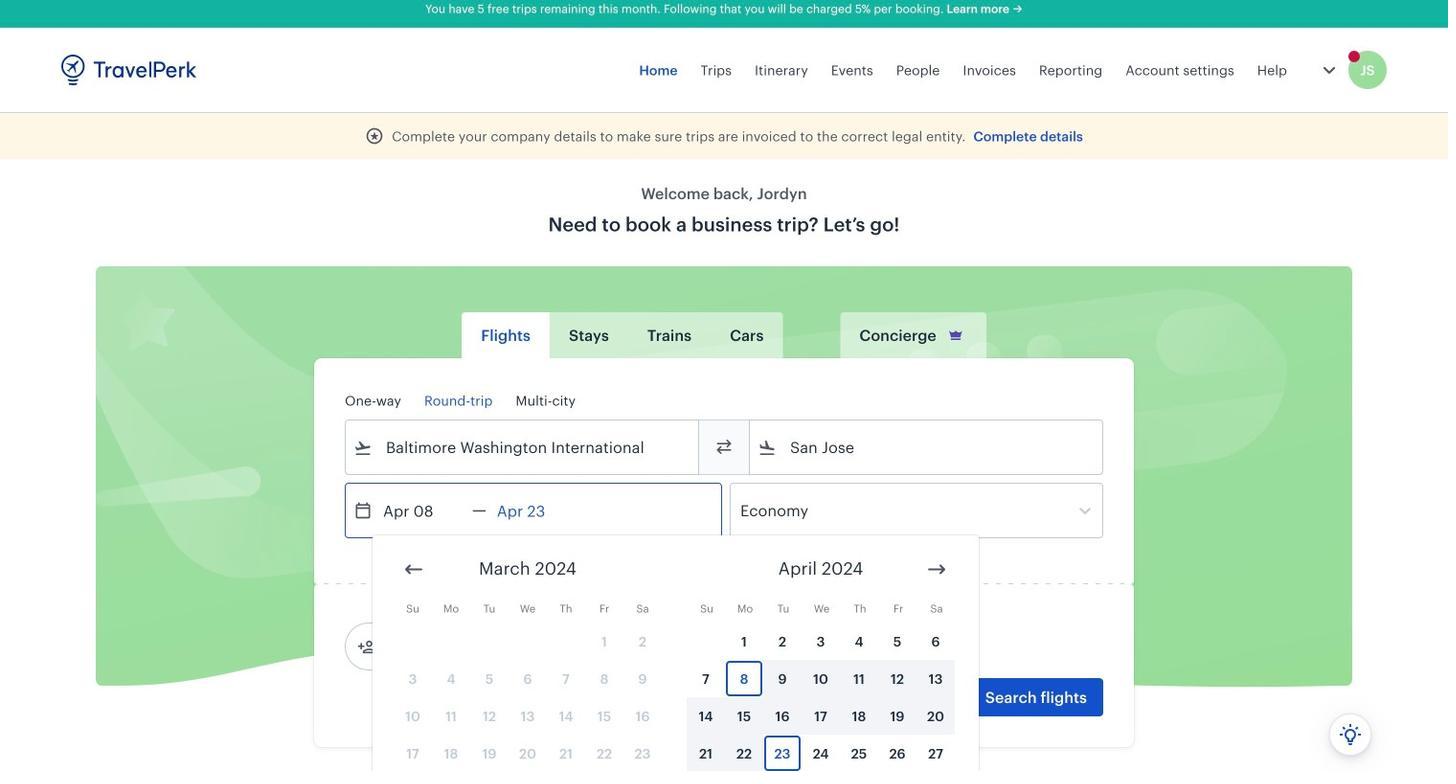 Task type: vqa. For each thing, say whether or not it's contained in the screenshot.
Choose Saturday, June 8, 2024 as your check-out date. It's available. icon
no



Task type: describe. For each thing, give the bounding box(es) containing it.
To search field
[[777, 432, 1078, 463]]

Return text field
[[487, 484, 586, 538]]

calendar application
[[373, 536, 1449, 771]]

Add first traveler search field
[[377, 631, 576, 662]]



Task type: locate. For each thing, give the bounding box(es) containing it.
Depart text field
[[373, 484, 472, 538]]

move forward to switch to the next month. image
[[926, 558, 949, 581]]

From search field
[[373, 432, 674, 463]]

move backward to switch to the previous month. image
[[402, 558, 425, 581]]



